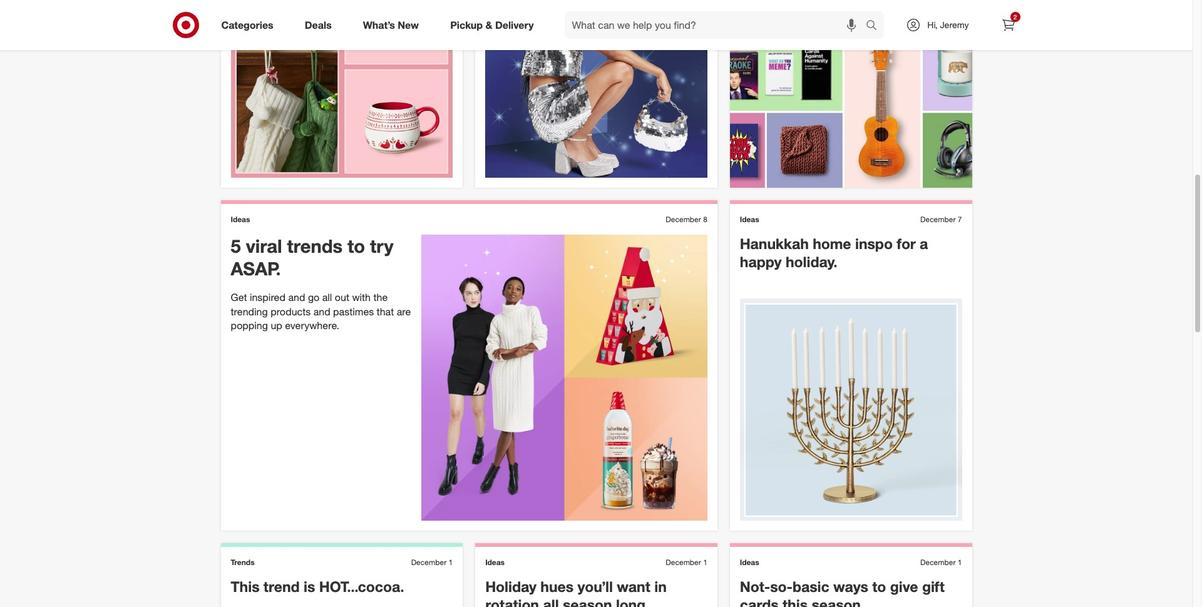 Task type: vqa. For each thing, say whether or not it's contained in the screenshot.
in in the right bottom of the page
yes



Task type: locate. For each thing, give the bounding box(es) containing it.
hanukkah home inspo for a happy holiday.
[[740, 235, 929, 271]]

what's
[[363, 19, 395, 31]]

ideas
[[231, 215, 250, 224], [740, 215, 760, 224], [486, 558, 505, 568], [740, 558, 760, 568]]

are
[[397, 305, 411, 318]]

and
[[288, 291, 305, 304], [314, 305, 331, 318]]

to
[[348, 235, 365, 258], [873, 578, 887, 596]]

to inside 5 viral trends to try asap.
[[348, 235, 365, 258]]

0 horizontal spatial to
[[348, 235, 365, 258]]

1
[[449, 558, 453, 568], [704, 558, 708, 568], [958, 558, 962, 568]]

season
[[563, 596, 612, 608]]

2 horizontal spatial december 1
[[921, 558, 962, 568]]

pickup & delivery
[[450, 19, 534, 31]]

1 horizontal spatial december 1
[[666, 558, 708, 568]]

the
[[374, 291, 388, 304]]

0 vertical spatial to
[[348, 235, 365, 258]]

3 december 1 from the left
[[921, 558, 962, 568]]

trending
[[231, 305, 268, 318]]

1 december 1 from the left
[[411, 558, 453, 568]]

search button
[[861, 11, 891, 41]]

all
[[322, 291, 332, 304], [543, 596, 559, 608]]

3 1 from the left
[[958, 558, 962, 568]]

get inspired and go all out with the trending products and pastimes that are popping up everywhere.
[[231, 291, 411, 332]]

long.
[[616, 596, 650, 608]]

1 1 from the left
[[449, 558, 453, 568]]

1 for this trend is hot...cocoa.
[[449, 558, 453, 568]]

cards
[[740, 596, 779, 608]]

hi,
[[928, 19, 938, 30]]

what's new
[[363, 19, 419, 31]]

december 1 for not-so-basic ways to give gift cards this season.
[[921, 558, 962, 568]]

2 horizontal spatial 1
[[958, 558, 962, 568]]

0 horizontal spatial december 1
[[411, 558, 453, 568]]

all right go
[[322, 291, 332, 304]]

2 1 from the left
[[704, 558, 708, 568]]

december for holiday hues you'll want in rotation all season long.
[[666, 558, 701, 568]]

all inside holiday hues you'll want in rotation all season long.
[[543, 596, 559, 608]]

hanukkah
[[740, 235, 809, 253]]

1 horizontal spatial all
[[543, 596, 559, 608]]

to left give
[[873, 578, 887, 596]]

basic
[[793, 578, 830, 596]]

december 1
[[411, 558, 453, 568], [666, 558, 708, 568], [921, 558, 962, 568]]

1 for holiday hues you'll want in rotation all season long.
[[704, 558, 708, 568]]

go
[[308, 291, 320, 304]]

What can we help you find? suggestions appear below search field
[[565, 11, 870, 39]]

a
[[920, 235, 929, 253]]

0 horizontal spatial and
[[288, 291, 305, 304]]

holiday hues you'll want in rotation all season long.
[[486, 578, 667, 608]]

inspo
[[856, 235, 893, 253]]

categories link
[[211, 11, 289, 39]]

this trend is hot...cocoa.
[[231, 578, 404, 596]]

delivery
[[495, 19, 534, 31]]

products
[[271, 305, 311, 318]]

home
[[813, 235, 852, 253]]

2 december 1 from the left
[[666, 558, 708, 568]]

1 vertical spatial all
[[543, 596, 559, 608]]

1 for not-so-basic ways to give gift cards this season.
[[958, 558, 962, 568]]

1 vertical spatial to
[[873, 578, 887, 596]]

everywhere.
[[285, 320, 339, 332]]

0 vertical spatial and
[[288, 291, 305, 304]]

december
[[666, 215, 701, 224], [921, 215, 956, 224], [411, 558, 447, 568], [666, 558, 701, 568], [921, 558, 956, 568]]

0 horizontal spatial 1
[[449, 558, 453, 568]]

5 viral trends to try asap. image
[[422, 235, 708, 521]]

1 vertical spatial and
[[314, 305, 331, 318]]

and up products
[[288, 291, 305, 304]]

what's new link
[[353, 11, 435, 39]]

in
[[655, 578, 667, 596]]

pickup
[[450, 19, 483, 31]]

season.
[[812, 596, 865, 608]]

0 horizontal spatial all
[[322, 291, 332, 304]]

7
[[958, 215, 962, 224]]

happy
[[740, 253, 782, 271]]

pickup & delivery link
[[440, 11, 550, 39]]

give
[[891, 578, 919, 596]]

new
[[398, 19, 419, 31]]

all down hues
[[543, 596, 559, 608]]

1 horizontal spatial 1
[[704, 558, 708, 568]]

this
[[783, 596, 808, 608]]

december 1 for holiday hues you'll want in rotation all season long.
[[666, 558, 708, 568]]

nye party ideas for a more-is-more 2024. image
[[486, 0, 708, 178]]

0 vertical spatial all
[[322, 291, 332, 304]]

and down go
[[314, 305, 331, 318]]

inspired
[[250, 291, 286, 304]]

1 horizontal spatial to
[[873, 578, 887, 596]]

to left try
[[348, 235, 365, 258]]

rotation
[[486, 596, 539, 608]]

this
[[231, 578, 260, 596]]

ideas up not-
[[740, 558, 760, 568]]

ideas up 5
[[231, 215, 250, 224]]

holiday.
[[786, 253, 838, 271]]

&
[[486, 19, 493, 31]]

viral
[[246, 235, 282, 258]]

trends
[[287, 235, 343, 258]]

with
[[352, 291, 371, 304]]

so-
[[771, 578, 793, 596]]



Task type: describe. For each thing, give the bounding box(es) containing it.
want
[[617, 578, 651, 596]]

hot...cocoa.
[[319, 578, 404, 596]]

pastimes
[[333, 305, 374, 318]]

ideas up holiday
[[486, 558, 505, 568]]

hues
[[541, 578, 574, 596]]

categories
[[221, 19, 274, 31]]

holiday
[[486, 578, 537, 596]]

get
[[231, 291, 247, 304]]

deals link
[[294, 11, 347, 39]]

trend
[[264, 578, 300, 596]]

you'll
[[578, 578, 613, 596]]

december 8
[[666, 215, 708, 224]]

ways
[[834, 578, 869, 596]]

is
[[304, 578, 315, 596]]

hi, jeremy
[[928, 19, 969, 30]]

asap.
[[231, 258, 281, 280]]

5
[[231, 235, 241, 258]]

collage of gift ideas image
[[730, 0, 972, 188]]

up
[[271, 320, 282, 332]]

hanukkah home inspo for a happy holiday. image
[[740, 299, 962, 521]]

5 viral trends to try asap.
[[231, 235, 394, 280]]

out
[[335, 291, 350, 304]]

all inside get inspired and go all out with the trending products and pastimes that are popping up everywhere.
[[322, 291, 332, 304]]

december for this trend is hot...cocoa.
[[411, 558, 447, 568]]

not-
[[740, 578, 771, 596]]

ideas up the hanukkah at the top of the page
[[740, 215, 760, 224]]

gift
[[923, 578, 945, 596]]

popping
[[231, 320, 268, 332]]

trends
[[231, 558, 255, 568]]

search
[[861, 20, 891, 32]]

december for not-so-basic ways to give gift cards this season.
[[921, 558, 956, 568]]

december 1 for this trend is hot...cocoa.
[[411, 558, 453, 568]]

try
[[370, 235, 394, 258]]

2
[[1014, 13, 1017, 21]]

stocking ideas to match their style & holiday vibe. image
[[231, 0, 453, 178]]

jeremy
[[941, 19, 969, 30]]

deals
[[305, 19, 332, 31]]

2 link
[[995, 11, 1023, 39]]

for
[[897, 235, 916, 253]]

1 horizontal spatial and
[[314, 305, 331, 318]]

not-so-basic ways to give gift cards this season.
[[740, 578, 945, 608]]

december 7
[[921, 215, 962, 224]]

to inside not-so-basic ways to give gift cards this season.
[[873, 578, 887, 596]]

that
[[377, 305, 394, 318]]

8
[[704, 215, 708, 224]]



